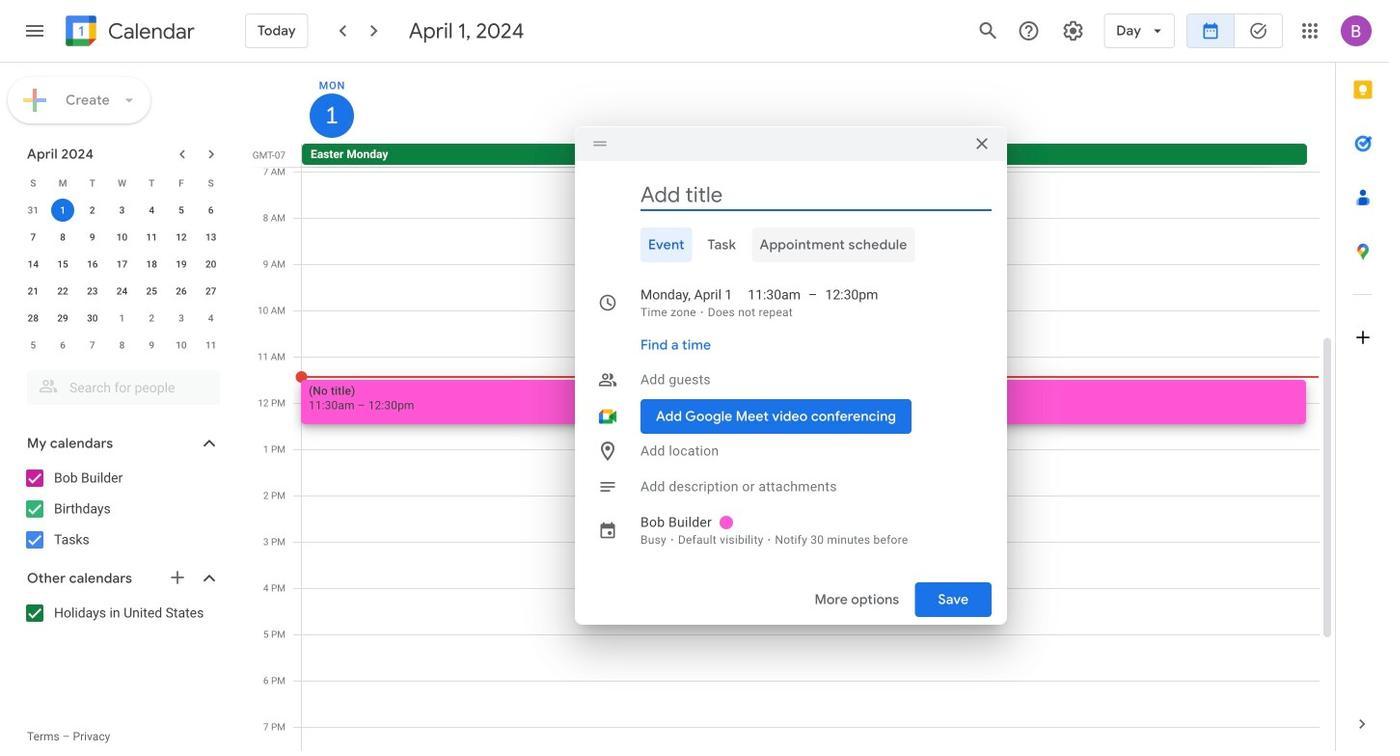 Task type: vqa. For each thing, say whether or not it's contained in the screenshot.
21, today ELEMENT
no



Task type: locate. For each thing, give the bounding box(es) containing it.
may 2 element
[[140, 307, 163, 330]]

23 element
[[81, 280, 104, 303]]

21 element
[[22, 280, 45, 303]]

None search field
[[0, 363, 239, 405]]

tab list
[[1337, 63, 1390, 698], [591, 228, 992, 263]]

row
[[293, 144, 1336, 167], [18, 170, 226, 197], [18, 197, 226, 224], [18, 224, 226, 251], [18, 251, 226, 278], [18, 278, 226, 305], [18, 305, 226, 332], [18, 332, 226, 359]]

10 element
[[110, 226, 134, 249]]

row group
[[18, 197, 226, 359]]

9 element
[[81, 226, 104, 249]]

grid
[[247, 63, 1336, 752]]

my calendars list
[[4, 463, 239, 556]]

row up 10 element
[[18, 197, 226, 224]]

30 element
[[81, 307, 104, 330]]

25 element
[[140, 280, 163, 303]]

Search for people text field
[[39, 371, 208, 405]]

row up 24 element on the left top
[[18, 251, 226, 278]]

may 9 element
[[140, 334, 163, 357]]

22 element
[[51, 280, 74, 303]]

may 8 element
[[110, 334, 134, 357]]

Add title text field
[[641, 180, 992, 209]]

row up may 8 element
[[18, 305, 226, 332]]

18 element
[[140, 253, 163, 276]]

19 element
[[170, 253, 193, 276]]

cell
[[48, 197, 78, 224]]

heading inside calendar element
[[104, 20, 195, 43]]

may 7 element
[[81, 334, 104, 357]]

26 element
[[170, 280, 193, 303]]

5 element
[[170, 199, 193, 222]]

14 element
[[22, 253, 45, 276]]

settings menu image
[[1062, 19, 1085, 42]]

heading
[[104, 20, 195, 43]]

0 horizontal spatial tab list
[[591, 228, 992, 263]]

4 element
[[140, 199, 163, 222]]

29 element
[[51, 307, 74, 330]]

28 element
[[22, 307, 45, 330]]

3 element
[[110, 199, 134, 222]]

may 10 element
[[170, 334, 193, 357]]

8 element
[[51, 226, 74, 249]]

row down "17" element
[[18, 278, 226, 305]]



Task type: describe. For each thing, give the bounding box(es) containing it.
2 element
[[81, 199, 104, 222]]

7 element
[[22, 226, 45, 249]]

6 element
[[199, 199, 223, 222]]

main drawer image
[[23, 19, 46, 42]]

add other calendars image
[[168, 568, 187, 588]]

may 6 element
[[51, 334, 74, 357]]

may 3 element
[[170, 307, 193, 330]]

row up the add title text box
[[293, 144, 1336, 167]]

16 element
[[81, 253, 104, 276]]

may 11 element
[[199, 334, 223, 357]]

24 element
[[110, 280, 134, 303]]

cell inside 'april 2024' grid
[[48, 197, 78, 224]]

may 4 element
[[199, 307, 223, 330]]

calendar element
[[62, 12, 195, 54]]

to element
[[809, 286, 818, 305]]

april 2024 grid
[[18, 170, 226, 359]]

may 5 element
[[22, 334, 45, 357]]

row down may 1 'element' on the left top of page
[[18, 332, 226, 359]]

11 element
[[140, 226, 163, 249]]

row up "17" element
[[18, 224, 226, 251]]

15 element
[[51, 253, 74, 276]]

march 31 element
[[22, 199, 45, 222]]

13 element
[[199, 226, 223, 249]]

12 element
[[170, 226, 193, 249]]

1 horizontal spatial tab list
[[1337, 63, 1390, 698]]

27 element
[[199, 280, 223, 303]]

20 element
[[199, 253, 223, 276]]

row up 3 "element"
[[18, 170, 226, 197]]

monday, april 1, today element
[[310, 94, 354, 138]]

1, today element
[[51, 199, 74, 222]]

17 element
[[110, 253, 134, 276]]

may 1 element
[[110, 307, 134, 330]]



